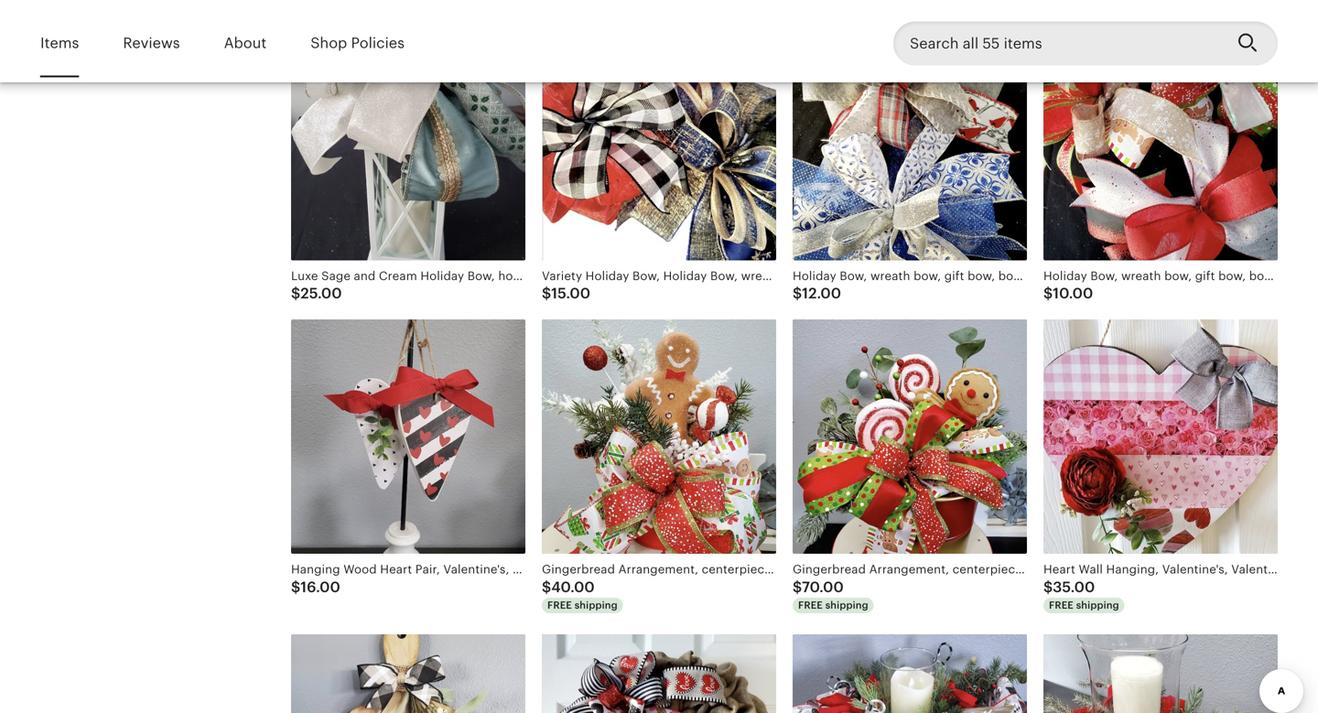 Task type: describe. For each thing, give the bounding box(es) containing it.
shop policies
[[311, 35, 405, 51]]

$ for 10.00
[[1044, 285, 1053, 302]]

about link
[[224, 22, 267, 64]]

$ 25.00
[[291, 285, 342, 302]]

holiday bow, wreath bow, gift bow, bows, christmas bows, mantle, christmas decorations, garland bow image
[[793, 26, 1027, 260]]

policies
[[351, 35, 405, 51]]

40.00
[[551, 579, 595, 595]]

10.00
[[1053, 285, 1093, 302]]

$ for 70.00
[[793, 579, 802, 595]]

free for 70.00
[[798, 599, 823, 611]]

shop policies link
[[311, 22, 405, 64]]

about
[[224, 35, 267, 51]]

$ for 15.00
[[542, 285, 551, 302]]

25.00
[[301, 285, 342, 302]]

variety holiday bow, holiday bow, wreath bow, gift bow, bows, christmas bows, mantle, christmas decorations, garland bow, lantern bow image
[[542, 26, 776, 260]]

shipping for 35.00
[[1076, 599, 1119, 611]]

$ for 16.00
[[291, 579, 301, 595]]

70.00
[[802, 579, 844, 595]]

35.00
[[1053, 579, 1095, 595]]

shipping for 70.00
[[825, 599, 868, 611]]

heart wall hanging, valentine's, valentine's day, heart, love, wall hanging, wood heart, pink heart, black and red, rose image
[[1044, 320, 1278, 554]]

gingerbread arrangement, centerpiece, gingerbread, floral arrangement, christmas, table decor image
[[542, 320, 776, 554]]

$ for 40.00
[[542, 579, 551, 595]]

15.00
[[551, 285, 591, 302]]

$ 35.00 free shipping
[[1044, 579, 1119, 611]]

holiday bow, wreath bow, gift bow, bows, christmas bows, mantle, christmas decorations image
[[1044, 26, 1278, 260]]

$ 15.00
[[542, 285, 591, 302]]

red and white centerpiece, candle centerpiece, candy decor, candy christmas, red and white, table, table decor, centerpiece, pine decor image
[[1044, 634, 1278, 713]]

free for 35.00
[[1049, 599, 1074, 611]]



Task type: locate. For each thing, give the bounding box(es) containing it.
Search all 55 items text field
[[893, 21, 1223, 65]]

$ 40.00 free shipping
[[542, 579, 618, 611]]

holly jolly christmas centerpiece, buffalo plaid, buffalo check, centerpiece, candle centerpiece, lantern centerpiece, holiday, table image
[[793, 634, 1027, 713]]

shipping down the 35.00 at the right bottom of the page
[[1076, 599, 1119, 611]]

reviews
[[123, 35, 180, 51]]

$
[[291, 285, 301, 302], [542, 285, 551, 302], [793, 285, 802, 302], [1044, 285, 1053, 302], [291, 579, 301, 595], [542, 579, 551, 595], [793, 579, 802, 595], [1044, 579, 1053, 595]]

1 free from the left
[[547, 599, 572, 611]]

items link
[[40, 22, 79, 64]]

$ inside "$ 35.00 free shipping"
[[1044, 579, 1053, 595]]

0 horizontal spatial shipping
[[575, 599, 618, 611]]

burlap valentine wreath, valentine's day, valentine's wreath, red wreath, leopard print, wreath, heart, front door, love wreath image
[[542, 634, 776, 713]]

free inside "$ 35.00 free shipping"
[[1049, 599, 1074, 611]]

cutting board wall hangers, cutting board, hanging decor, kitchen wall, fall wall hanging, fall, gather, farmhouse image
[[291, 634, 525, 713]]

luxe sage and cream holiday bow, holiday bow, christmas bow, gift bow, mantle, christmas decor, garland bow, christmas decorations, bow image
[[291, 26, 525, 260]]

$ inside $ 40.00 free shipping
[[542, 579, 551, 595]]

$ for 12.00
[[793, 285, 802, 302]]

$ 10.00
[[1044, 285, 1093, 302]]

free for 40.00
[[547, 599, 572, 611]]

12.00
[[802, 285, 841, 302]]

2 shipping from the left
[[825, 599, 868, 611]]

1 horizontal spatial shipping
[[825, 599, 868, 611]]

shipping
[[575, 599, 618, 611], [825, 599, 868, 611], [1076, 599, 1119, 611]]

reviews link
[[123, 22, 180, 64]]

free inside $ 40.00 free shipping
[[547, 599, 572, 611]]

shipping inside $ 40.00 free shipping
[[575, 599, 618, 611]]

shipping for 40.00
[[575, 599, 618, 611]]

3 shipping from the left
[[1076, 599, 1119, 611]]

$ 12.00
[[793, 285, 841, 302]]

2 free from the left
[[798, 599, 823, 611]]

$ inside $ 70.00 free shipping
[[793, 579, 802, 595]]

$ for 35.00
[[1044, 579, 1053, 595]]

shipping down the 40.00
[[575, 599, 618, 611]]

hanging wood heart pair, valentine's, valentine's day, love decorations, wood ornaments, heart decor, attachments image
[[291, 320, 525, 554]]

free down the 35.00 at the right bottom of the page
[[1049, 599, 1074, 611]]

gingerbread arrangement, centerpiece, gingerbread, floral arrangement, christmas, table decor, candy decor image
[[793, 320, 1027, 554]]

shop
[[311, 35, 347, 51]]

$ 70.00 free shipping
[[793, 579, 868, 611]]

2 horizontal spatial free
[[1049, 599, 1074, 611]]

shipping down 70.00 on the right bottom
[[825, 599, 868, 611]]

16.00
[[301, 579, 340, 595]]

1 horizontal spatial free
[[798, 599, 823, 611]]

1 shipping from the left
[[575, 599, 618, 611]]

$ for 25.00
[[291, 285, 301, 302]]

free inside $ 70.00 free shipping
[[798, 599, 823, 611]]

0 horizontal spatial free
[[547, 599, 572, 611]]

shipping inside "$ 35.00 free shipping"
[[1076, 599, 1119, 611]]

free down the 40.00
[[547, 599, 572, 611]]

2 horizontal spatial shipping
[[1076, 599, 1119, 611]]

3 free from the left
[[1049, 599, 1074, 611]]

items
[[40, 35, 79, 51]]

free
[[547, 599, 572, 611], [798, 599, 823, 611], [1049, 599, 1074, 611]]

$ 16.00
[[291, 579, 340, 595]]

free down 70.00 on the right bottom
[[798, 599, 823, 611]]

shipping inside $ 70.00 free shipping
[[825, 599, 868, 611]]



Task type: vqa. For each thing, say whether or not it's contained in the screenshot.
Custom
no



